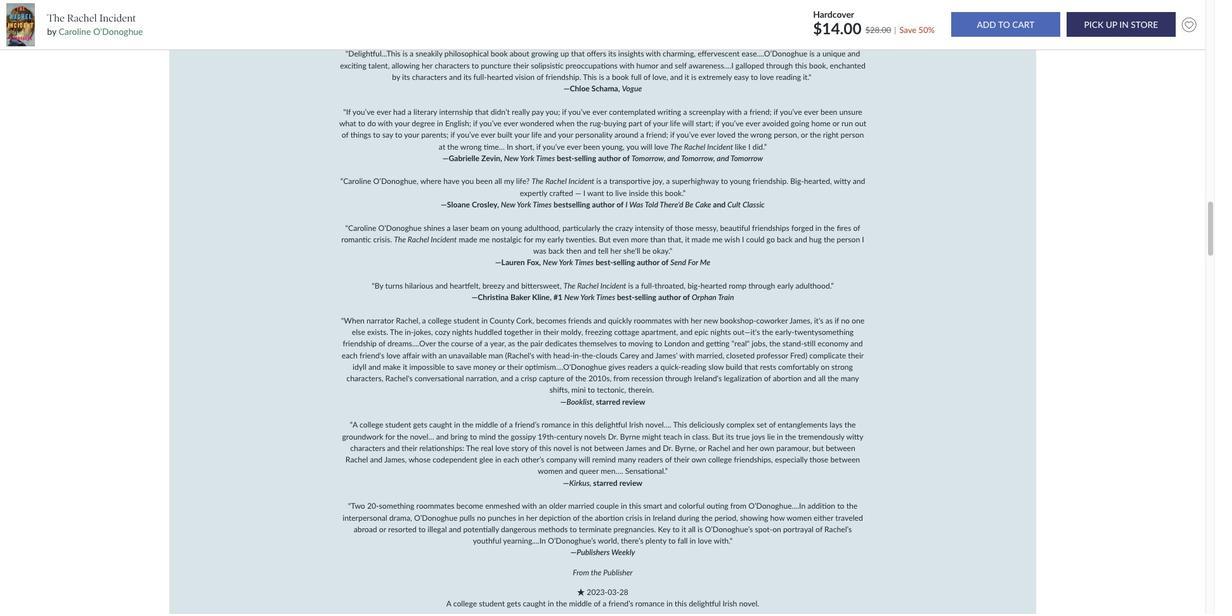 Task type: vqa. For each thing, say whether or not it's contained in the screenshot.
deserve-
no



Task type: describe. For each thing, give the bounding box(es) containing it.
my for life?
[[504, 177, 514, 186]]

with down pair
[[537, 351, 552, 360]]

with up impossible
[[422, 351, 437, 360]]

the up expertly
[[532, 177, 544, 186]]

quickly
[[608, 316, 632, 325]]

or inside "when narrator rachel, a college student in county cork, becomes friends and quickly roommates with her new bookshop-coworker james, it's as if no one else exists. the in-jokes, cozy nights huddled together in their moldy, freezing cottage apartment, and epic nights out—it's the early-twentysomething friendship of dreams....over the course of a year, as the pair dedicates themselves to moving to london and getting "real" jobs, the stand-still economy and each friend's love affair with an unavailable man (rachel's with head-in-the-clouds carey and james' with married, closeted professor fred) complicate their idyll and make it impossible to save money or their optimism....o'donoghue gives readers a quick-reading slow build that rests comfortably on strong characters, rachel's conversational narration, and a crisp capture of the 2010s, from recession through ireland's legalization of abortion and all the many shifts, mini to tectonic, therein. — booklist, starred review
[[498, 362, 505, 372]]

0 horizontal spatial all
[[495, 177, 502, 186]]

crisis
[[626, 513, 643, 523]]

your down when
[[558, 130, 574, 140]]

to left do
[[358, 119, 365, 128]]

—lauren
[[495, 258, 525, 267]]

charming,
[[663, 49, 696, 59]]

this inside "delightful...this is a sneakily philosophical book about growing up that offers its insights with charming, effervescent ease....o'donoghue is a unique and exciting talent, allowing her characters to puncture their solipsistic preoccupations with humor and self awareness....i galloped through this book, enchanted by its characters and its full-hearted vision of friendship. this is a book full of love, and it is extremely easy to love reading it." —chloe schama, vogue
[[795, 61, 808, 70]]

"caroline o'donoghue, where have you been all my life? the rachel incident
[[341, 177, 597, 186]]

of inside the rachel incident made me nostalgic for my early twenties. but even more than that, it made me wish i could go back and hug the person i was back then and tell her she'll be okay." —lauren fox, new york times best-selling author of send for me
[[662, 258, 669, 267]]

1 tomorrow, from the left
[[632, 153, 666, 163]]

0 vertical spatial been
[[821, 107, 838, 117]]

beautiful
[[720, 223, 751, 233]]

is down awareness....i
[[692, 72, 697, 82]]

you inside ""if you've ever had a literary internship that didn't really pay you; if you've ever contemplated writing a screenplay with a friend; if you've ever been unsure what to do with your degree in english; if you've ever wondered when the rug-buying part of your life will start; if you've ever avoided going home or run out of things to say to your parents; if you've ever built your life and your personality around a friend; if you've ever loved the wrong person, or the right person at the wrong time… in short, if you've ever been young, you will love"
[[627, 142, 639, 151]]

complex
[[727, 420, 755, 430]]

and up baker
[[507, 281, 520, 291]]

selling inside the rachel incident made me nostalgic for my early twenties. but even more than that, it made me wish i could go back and hug the person i was back then and tell her she'll be okay." —lauren fox, new york times best-selling author of send for me
[[614, 258, 635, 267]]

rachel down "groundwork"
[[346, 455, 368, 465]]

and right the hilarious
[[436, 281, 448, 291]]

effervescent
[[698, 49, 740, 59]]

and down forged
[[795, 235, 808, 244]]

her inside the rachel incident made me nostalgic for my early twenties. but even more than that, it made me wish i could go back and hug the person i was back then and tell her she'll be okay." —lauren fox, new york times best-selling author of send for me
[[611, 246, 622, 256]]

to down philosophical
[[472, 61, 479, 70]]

or inside "two 20-something roommates become enmeshed with an older married couple in this smart and colorful outing from o'donoghue....in addition to the interpersonal drama, o'donoghue pulls no punches in her depiction of the abortion crisis in ireland during the period, showing how women either traveled abroad or resorted to illegal and potentially dangerous methods to terminate pregnancies. key to it all is o'donoghue's spot-on portrayal of rachel's youthful yearning....in o'donoghue's world, there's plenty to fall in love with." — publishers weekly
[[379, 525, 386, 534]]

its right offers
[[609, 49, 617, 59]]

review inside "when narrator rachel, a college student in county cork, becomes friends and quickly roommates with her new bookshop-coworker james, it's as if no one else exists. the in-jokes, cozy nights huddled together in their moldy, freezing cottage apartment, and epic nights out—it's the early-twentysomething friendship of dreams....over the course of a year, as the pair dedicates themselves to moving to london and getting "real" jobs, the stand-still economy and each friend's love affair with an unavailable man (rachel's with head-in-the-clouds carey and james' with married, closeted professor fred) complicate their idyll and make it impossible to save money or their optimism....o'donoghue gives readers a quick-reading slow build that rests comfortably on strong characters, rachel's conversational narration, and a crisp capture of the 2010s, from recession through ireland's legalization of abortion and all the many shifts, mini to tectonic, therein. — booklist, starred review
[[622, 397, 646, 407]]

best- inside the rachel incident like i did." —gabrielle zevin, new york times best-selling author of tomorrow, and tomorrow, and tomorrow
[[557, 153, 575, 163]]

run
[[842, 119, 853, 128]]

the rachel incident by caroline o'donoghue
[[47, 12, 143, 37]]

abortion inside "two 20-something roommates become enmeshed with an older married couple in this smart and colorful outing from o'donoghue....in addition to the interpersonal drama, o'donoghue pulls no punches in her depiction of the abortion crisis in ireland during the period, showing how women either traveled abroad or resorted to illegal and potentially dangerous methods to terminate pregnancies. key to it all is o'donoghue's spot-on portrayal of rachel's youthful yearning....in o'donoghue's world, there's plenty to fall in love with." — publishers weekly
[[595, 513, 624, 523]]

0 horizontal spatial you
[[462, 177, 474, 186]]

this down 19th-
[[539, 443, 552, 453]]

with up humor
[[646, 49, 661, 59]]

with down "insights"
[[620, 61, 635, 70]]

0 horizontal spatial book
[[491, 49, 508, 59]]

middle inside ★ 2023-03-28 a college student gets caught in the middle of a friend's romance in this delightful irish novel.
[[569, 599, 592, 609]]

no inside "when narrator rachel, a college student in county cork, becomes friends and quickly roommates with her new bookshop-coworker james, it's as if no one else exists. the in-jokes, cozy nights huddled together in their moldy, freezing cottage apartment, and epic nights out—it's the early-twentysomething friendship of dreams....over the course of a year, as the pair dedicates themselves to moving to london and getting "real" jobs, the stand-still economy and each friend's love affair with an unavailable man (rachel's with head-in-the-clouds carey and james' with married, closeted professor fred) complicate their idyll and make it impossible to save money or their optimism....o'donoghue gives readers a quick-reading slow build that rests comfortably on strong characters, rachel's conversational narration, and a crisp capture of the 2010s, from recession through ireland's legalization of abortion and all the many shifts, mini to tectonic, therein. — booklist, starred review
[[841, 316, 850, 325]]

their up strong at the right bottom of page
[[848, 351, 864, 360]]

a left crisp
[[515, 374, 519, 383]]

and up ireland at the right bottom of page
[[665, 501, 677, 511]]

dangerous
[[501, 525, 536, 534]]

send
[[671, 258, 687, 267]]

to up traveled
[[838, 501, 845, 511]]

o'donoghue,
[[373, 177, 419, 186]]

"a college student gets caught in the middle of a friend's romance in this delightful irish novel…. this deliciously complex set of entanglements lays the groundwork for the novel… and bring to mind the gossipy 19th-century novels dr. byrne might teach in class. but its true joys lie in the tremendously witty characters and their relationships: the real love story of this novel is not between james and dr. byrne, or rachel and her own paramour, but between rachel and james, whose codependent glee in each other's company will remind many readers of their own college friendships, especially those between women and queer men…. sensational." — kirkus, starred review
[[342, 420, 864, 488]]

how
[[771, 513, 785, 523]]

student inside ★ 2023-03-28 a college student gets caught in the middle of a friend's romance in this delightful irish novel.
[[479, 599, 505, 609]]

from
[[573, 568, 589, 577]]

publisher
[[604, 568, 633, 577]]

1 horizontal spatial friend;
[[750, 107, 772, 117]]

romance inside "a college student gets caught in the middle of a friend's romance in this delightful irish novel…. this deliciously complex set of entanglements lays the groundwork for the novel… and bring to mind the gossipy 19th-century novels dr. byrne might teach in class. but its true joys lie in the tremendously witty characters and their relationships: the real love story of this novel is not between james and dr. byrne, or rachel and her own paramour, but between rachel and james, whose codependent glee in each other's company will remind many readers of their own college friendships, especially those between women and queer men…. sensational." — kirkus, starred review
[[542, 420, 571, 430]]

that inside "when narrator rachel, a college student in county cork, becomes friends and quickly roommates with her new bookshop-coworker james, it's as if no one else exists. the in-jokes, cozy nights huddled together in their moldy, freezing cottage apartment, and epic nights out—it's the early-twentysomething friendship of dreams....over the course of a year, as the pair dedicates themselves to moving to london and getting "real" jobs, the stand-still economy and each friend's love affair with an unavailable man (rachel's with head-in-the-clouds carey and james' with married, closeted professor fred) complicate their idyll and make it impossible to save money or their optimism....o'donoghue gives readers a quick-reading slow build that rests comfortably on strong characters, rachel's conversational narration, and a crisp capture of the 2010s, from recession through ireland's legalization of abortion and all the many shifts, mini to tectonic, therein. — booklist, starred review
[[745, 362, 758, 372]]

to inside "a college student gets caught in the middle of a friend's romance in this delightful irish novel…. this deliciously complex set of entanglements lays the groundwork for the novel… and bring to mind the gossipy 19th-century novels dr. byrne might teach in class. but its true joys lie in the tremendously witty characters and their relationships: the real love story of this novel is not between james and dr. byrne, or rachel and her own paramour, but between rachel and james, whose codependent glee in each other's company will remind many readers of their own college friendships, especially those between women and queer men…. sensational." — kirkus, starred review
[[470, 432, 477, 441]]

an inside "when narrator rachel, a college student in county cork, becomes friends and quickly roommates with her new bookshop-coworker james, it's as if no one else exists. the in-jokes, cozy nights huddled together in their moldy, freezing cottage apartment, and epic nights out—it's the early-twentysomething friendship of dreams....over the course of a year, as the pair dedicates themselves to moving to london and getting "real" jobs, the stand-still economy and each friend's love affair with an unavailable man (rachel's with head-in-the-clouds carey and james' with married, closeted professor fred) complicate their idyll and make it impossible to save money or their optimism....o'donoghue gives readers a quick-reading slow build that rests comfortably on strong characters, rachel's conversational narration, and a crisp capture of the 2010s, from recession through ireland's legalization of abortion and all the many shifts, mini to tectonic, therein. — booklist, starred review
[[439, 351, 447, 360]]

between up remind
[[595, 443, 624, 453]]

she'll
[[624, 246, 641, 256]]

on inside "caroline o'donoghue shines a laser beam on young adulthood, particularly the crazy intensity of those messy, beautiful friendships forged in the fires of romantic crisis.
[[491, 223, 500, 233]]

man
[[489, 351, 503, 360]]

1 horizontal spatial will
[[641, 142, 653, 151]]

james, inside "a college student gets caught in the middle of a friend's romance in this delightful irish novel…. this deliciously complex set of entanglements lays the groundwork for the novel… and bring to mind the gossipy 19th-century novels dr. byrne might teach in class. but its true joys lie in the tremendously witty characters and their relationships: the real love story of this novel is not between james and dr. byrne, or rachel and her own paramour, but between rachel and james, whose codependent glee in each other's company will remind many readers of their own college friendships, especially those between women and queer men…. sensational." — kirkus, starred review
[[384, 455, 407, 465]]

a inside "a college student gets caught in the middle of a friend's romance in this delightful irish novel…. this deliciously complex set of entanglements lays the groundwork for the novel… and bring to mind the gossipy 19th-century novels dr. byrne might teach in class. but its true joys lie in the tremendously witty characters and their relationships: the real love story of this novel is not between james and dr. byrne, or rachel and her own paramour, but between rachel and james, whose codependent glee in each other's company will remind many readers of their own college friendships, especially those between women and queer men…. sensational." — kirkus, starred review
[[509, 420, 513, 430]]

intensity
[[635, 223, 664, 233]]

this inside 'is a transportive joy, a superhighway to young friendship. big-hearted, witty and expertly crafted — i want to live inside this book." —sloane crosley, new york times bestselling author of i was told there'd be cake and cult classic'
[[651, 188, 663, 198]]

james'
[[656, 351, 678, 360]]

told
[[645, 200, 659, 209]]

and left crisp
[[501, 374, 513, 383]]

their up whose
[[402, 443, 418, 453]]

philosophical
[[445, 49, 489, 59]]

to up cult in the right of the page
[[721, 177, 728, 186]]

ireland
[[653, 513, 676, 523]]

rachel inside "by turns hilarious and heartfelt, breezy and bittersweet, the rachel incident is a full-throated, big-hearted romp through early adulthood." —christina baker kline, #1 new york times best-selling author of orphan train
[[578, 281, 599, 291]]

and down the might
[[649, 443, 661, 453]]

its down philosophical
[[464, 72, 472, 82]]

york inside the rachel incident made me nostalgic for my early twenties. but even more than that, it made me wish i could go back and hug the person i was back then and tell her she'll be okay." —lauren fox, new york times best-selling author of send for me
[[559, 258, 573, 267]]

2 vertical spatial been
[[476, 177, 493, 186]]

rachel down class.
[[708, 443, 731, 453]]

its down allowing
[[402, 72, 410, 82]]

book,
[[810, 61, 828, 70]]

economy
[[818, 339, 849, 349]]

is inside "a college student gets caught in the middle of a friend's romance in this delightful irish novel…. this deliciously complex set of entanglements lays the groundwork for the novel… and bring to mind the gossipy 19th-century novels dr. byrne might teach in class. but its true joys lie in the tremendously witty characters and their relationships: the real love story of this novel is not between james and dr. byrne, or rachel and her own paramour, but between rachel and james, whose codependent glee in each other's company will remind many readers of their own college friendships, especially those between women and queer men…. sensational." — kirkus, starred review
[[574, 443, 579, 453]]

a right joy,
[[666, 177, 670, 186]]

a up allowing
[[410, 49, 414, 59]]

bittersweet,
[[521, 281, 562, 291]]

on inside "two 20-something roommates become enmeshed with an older married couple in this smart and colorful outing from o'donoghue....in addition to the interpersonal drama, o'donoghue pulls no punches in her depiction of the abortion crisis in ireland during the period, showing how women either traveled abroad or resorted to illegal and potentially dangerous methods to terminate pregnancies. key to it all is o'donoghue's spot-on portrayal of rachel's youthful yearning....in o'donoghue's world, there's plenty to fall in love with." — publishers weekly
[[773, 525, 782, 534]]

rachel inside the rachel incident like i did." —gabrielle zevin, new york times best-selling author of tomorrow, and tomorrow, and tomorrow
[[684, 142, 706, 151]]

love inside "a college student gets caught in the middle of a friend's romance in this delightful irish novel…. this deliciously complex set of entanglements lays the groundwork for the novel… and bring to mind the gossipy 19th-century novels dr. byrne might teach in class. but its true joys lie in the tremendously witty characters and their relationships: the real love story of this novel is not between james and dr. byrne, or rachel and her own paramour, but between rachel and james, whose codependent glee in each other's company will remind many readers of their own college friendships, especially those between women and queer men…. sensational." — kirkus, starred review
[[495, 443, 510, 453]]

those inside "caroline o'donoghue shines a laser beam on young adulthood, particularly the crazy intensity of those messy, beautiful friendships forged in the fires of romantic crisis.
[[675, 223, 694, 233]]

1 horizontal spatial o'donoghue's
[[705, 525, 753, 534]]

1 horizontal spatial life
[[670, 119, 681, 128]]

between down tremendously
[[831, 455, 860, 465]]

1 vertical spatial wrong
[[461, 142, 482, 151]]

around
[[615, 130, 639, 140]]

married,
[[697, 351, 725, 360]]

love inside ""if you've ever had a literary internship that didn't really pay you; if you've ever contemplated writing a screenplay with a friend; if you've ever been unsure what to do with your degree in english; if you've ever wondered when the rug-buying part of your life will start; if you've ever avoided going home or run out of things to say to your parents; if you've ever built your life and your personality around a friend; if you've ever loved the wrong person, or the right person at the wrong time… in short, if you've ever been young, you will love"
[[655, 142, 669, 151]]

to down apartment,
[[655, 339, 663, 349]]

i left was
[[626, 200, 628, 209]]

with up loved
[[727, 107, 742, 117]]

it inside "two 20-something roommates become enmeshed with an older married couple in this smart and colorful outing from o'donoghue....in addition to the interpersonal drama, o'donoghue pulls no punches in her depiction of the abortion crisis in ireland during the period, showing how women either traveled abroad or resorted to illegal and potentially dangerous methods to terminate pregnancies. key to it all is o'donoghue's spot-on portrayal of rachel's youthful yearning....in o'donoghue's world, there's plenty to fall in love with." — publishers weekly
[[682, 525, 687, 534]]

real
[[481, 443, 493, 453]]

you;
[[546, 107, 560, 117]]

solipsistic
[[531, 61, 564, 70]]

you've down the start;
[[677, 130, 699, 140]]

growing
[[532, 49, 559, 59]]

if right the start;
[[716, 119, 720, 128]]

starred inside "when narrator rachel, a college student in county cork, becomes friends and quickly roommates with her new bookshop-coworker james, it's as if no one else exists. the in-jokes, cozy nights huddled together in their moldy, freezing cottage apartment, and epic nights out—it's the early-twentysomething friendship of dreams....over the course of a year, as the pair dedicates themselves to moving to london and getting "real" jobs, the stand-still economy and each friend's love affair with an unavailable man (rachel's with head-in-the-clouds carey and james' with married, closeted professor fred) complicate their idyll and make it impossible to save money or their optimism....o'donoghue gives readers a quick-reading slow build that rests comfortably on strong characters, rachel's conversational narration, and a crisp capture of the 2010s, from recession through ireland's legalization of abortion and all the many shifts, mini to tectonic, therein. — booklist, starred review
[[596, 397, 621, 407]]

2 tomorrow, from the left
[[681, 153, 715, 163]]

times inside the rachel incident like i did." —gabrielle zevin, new york times best-selling author of tomorrow, and tomorrow, and tomorrow
[[536, 153, 555, 163]]

0 vertical spatial own
[[760, 443, 775, 453]]

1 made from the left
[[459, 235, 478, 244]]

enchanted
[[830, 61, 866, 70]]

characters inside "a college student gets caught in the middle of a friend's romance in this delightful irish novel…. this deliciously complex set of entanglements lays the groundwork for the novel… and bring to mind the gossipy 19th-century novels dr. byrne might teach in class. but its true joys lie in the tremendously witty characters and their relationships: the real love story of this novel is not between james and dr. byrne, or rachel and her own paramour, but between rachel and james, whose codependent glee in each other's company will remind many readers of their own college friendships, especially those between women and queer men…. sensational." — kirkus, starred review
[[350, 443, 385, 453]]

1 vertical spatial in-
[[573, 351, 582, 360]]

no inside "two 20-something roommates become enmeshed with an older married couple in this smart and colorful outing from o'donoghue....in addition to the interpersonal drama, o'donoghue pulls no punches in her depiction of the abortion crisis in ireland during the period, showing how women either traveled abroad or resorted to illegal and potentially dangerous methods to terminate pregnancies. key to it all is o'donoghue's spot-on portrayal of rachel's youthful yearning....in o'donoghue's world, there's plenty to fall in love with." — publishers weekly
[[477, 513, 486, 523]]

romp
[[729, 281, 747, 291]]

contemplated
[[609, 107, 656, 117]]

irish inside "a college student gets caught in the middle of a friend's romance in this delightful irish novel…. this deliciously complex set of entanglements lays the groundwork for the novel… and bring to mind the gossipy 19th-century novels dr. byrne might teach in class. but its true joys lie in the tremendously witty characters and their relationships: the real love story of this novel is not between james and dr. byrne, or rachel and her own paramour, but between rachel and james, whose codependent glee in each other's company will remind many readers of their own college friendships, especially those between women and queer men…. sensational." — kirkus, starred review
[[629, 420, 644, 430]]

love inside "delightful...this is a sneakily philosophical book about growing up that offers its insights with charming, effervescent ease....o'donoghue is a unique and exciting talent, allowing her characters to puncture their solipsistic preoccupations with humor and self awareness....i galloped through this book, enchanted by its characters and its full-hearted vision of friendship. this is a book full of love, and it is extremely easy to love reading it." —chloe schama, vogue
[[760, 72, 774, 82]]

2 horizontal spatial will
[[683, 119, 694, 128]]

novel….
[[646, 420, 672, 430]]

fires
[[837, 223, 852, 233]]

1 vertical spatial book
[[612, 72, 629, 82]]

author inside the rachel incident made me nostalgic for my early twenties. but even more than that, it made me wish i could go back and hug the person i was back then and tell her she'll be okay." —lauren fox, new york times best-selling author of send for me
[[637, 258, 660, 267]]

new
[[704, 316, 718, 325]]

1 vertical spatial characters
[[412, 72, 447, 82]]

and up london
[[680, 327, 693, 337]]

early inside "by turns hilarious and heartfelt, breezy and bittersweet, the rachel incident is a full-throated, big-hearted romp through early adulthood." —christina baker kline, #1 new york times best-selling author of orphan train
[[778, 281, 794, 291]]

delightful inside "a college student gets caught in the middle of a friend's romance in this delightful irish novel…. this deliciously complex set of entanglements lays the groundwork for the novel… and bring to mind the gossipy 19th-century novels dr. byrne might teach in class. but its true joys lie in the tremendously witty characters and their relationships: the real love story of this novel is not between james and dr. byrne, or rachel and her own paramour, but between rachel and james, whose codependent glee in each other's company will remind many readers of their own college friendships, especially those between women and queer men…. sensational." — kirkus, starred review
[[596, 420, 627, 430]]

middle inside "a college student gets caught in the middle of a friend's romance in this delightful irish novel…. this deliciously complex set of entanglements lays the groundwork for the novel… and bring to mind the gossipy 19th-century novels dr. byrne might teach in class. but its true joys lie in the tremendously witty characters and their relationships: the real love story of this novel is not between james and dr. byrne, or rachel and her own paramour, but between rachel and james, whose codependent glee in each other's company will remind many readers of their own college friendships, especially those between women and queer men…. sensational." — kirkus, starred review
[[476, 420, 498, 430]]

"two
[[348, 501, 365, 511]]

i right wish
[[742, 235, 745, 244]]

the inside ★ 2023-03-28 a college student gets caught in the middle of a friend's romance in this delightful irish novel.
[[556, 599, 567, 609]]

the rachel incident made me nostalgic for my early twenties. but even more than that, it made me wish i could go back and hug the person i was back then and tell her she'll be okay." —lauren fox, new york times best-selling author of send for me
[[394, 235, 865, 267]]

with up say
[[378, 119, 393, 128]]

the inside the rachel incident made me nostalgic for my early twenties. but even more than that, it made me wish i could go back and hug the person i was back then and tell her she'll be okay." —lauren fox, new york times best-selling author of send for me
[[394, 235, 406, 244]]

their down the becomes
[[543, 327, 559, 337]]

19th-
[[538, 432, 557, 441]]

1 horizontal spatial been
[[584, 142, 600, 151]]

and up "kirkus,"
[[565, 467, 578, 476]]

humor
[[637, 61, 659, 70]]

is inside "by turns hilarious and heartfelt, breezy and bittersweet, the rachel incident is a full-throated, big-hearted romp through early adulthood." —christina baker kline, #1 new york times best-selling author of orphan train
[[628, 281, 634, 291]]

puncture
[[481, 61, 512, 70]]

new inside the rachel incident made me nostalgic for my early twenties. but even more than that, it made me wish i could go back and hug the person i was back then and tell her she'll be okay." —lauren fox, new york times best-selling author of send for me
[[543, 258, 558, 267]]

other's
[[521, 455, 545, 465]]

inside
[[629, 188, 649, 198]]

the inside "caroline o'donoghue shines a laser beam on young adulthood, particularly the crazy intensity of those messy, beautiful friendships forged in the fires of romantic crisis.
[[824, 223, 835, 233]]

going
[[791, 119, 810, 128]]

author inside the rachel incident like i did." —gabrielle zevin, new york times best-selling author of tomorrow, and tomorrow, and tomorrow
[[598, 153, 621, 163]]

if right english;
[[473, 119, 478, 128]]

incident inside "by turns hilarious and heartfelt, breezy and bittersweet, the rachel incident is a full-throated, big-hearted romp through early adulthood." —christina baker kline, #1 new york times best-selling author of orphan train
[[601, 281, 627, 291]]

gossipy
[[511, 432, 536, 441]]

their down byrne,
[[674, 455, 690, 465]]

their down (rachel's
[[507, 362, 523, 372]]

— inside "when narrator rachel, a college student in county cork, becomes friends and quickly roommates with her new bookshop-coworker james, it's as if no one else exists. the in-jokes, cozy nights huddled together in their moldy, freezing cottage apartment, and epic nights out—it's the early-twentysomething friendship of dreams....over the course of a year, as the pair dedicates themselves to moving to london and getting "real" jobs, the stand-still economy and each friend's love affair with an unavailable man (rachel's with head-in-the-clouds carey and james' with married, closeted professor fred) complicate their idyll and make it impossible to save money or their optimism....o'donoghue gives readers a quick-reading slow build that rests comfortably on strong characters, rachel's conversational narration, and a crisp capture of the 2010s, from recession through ireland's legalization of abortion and all the many shifts, mini to tectonic, therein. — booklist, starred review
[[561, 397, 567, 407]]

galloped
[[736, 61, 765, 70]]

its inside "a college student gets caught in the middle of a friend's romance in this delightful irish novel…. this deliciously complex set of entanglements lays the groundwork for the novel… and bring to mind the gossipy 19th-century novels dr. byrne might teach in class. but its true joys lie in the tremendously witty characters and their relationships: the real love story of this novel is not between james and dr. byrne, or rachel and her own paramour, but between rachel and james, whose codependent glee in each other's company will remind many readers of their own college friendships, especially those between women and queer men…. sensational." — kirkus, starred review
[[726, 432, 734, 441]]

a inside "by turns hilarious and heartfelt, breezy and bittersweet, the rachel incident is a full-throated, big-hearted romp through early adulthood." —christina baker kline, #1 new york times best-selling author of orphan train
[[636, 281, 639, 291]]

to left say
[[373, 130, 380, 140]]

college inside "when narrator rachel, a college student in county cork, becomes friends and quickly roommates with her new bookshop-coworker james, it's as if no one else exists. the in-jokes, cozy nights huddled together in their moldy, freezing cottage apartment, and epic nights out—it's the early-twentysomething friendship of dreams....over the course of a year, as the pair dedicates themselves to moving to london and getting "real" jobs, the stand-still economy and each friend's love affair with an unavailable man (rachel's with head-in-the-clouds carey and james' with married, closeted professor fred) complicate their idyll and make it impossible to save money or their optimism....o'donoghue gives readers a quick-reading slow build that rests comfortably on strong characters, rachel's conversational narration, and a crisp capture of the 2010s, from recession through ireland's legalization of abortion and all the many shifts, mini to tectonic, therein. — booklist, starred review
[[428, 316, 452, 325]]

and right hearted,
[[853, 177, 866, 186]]

traveled
[[836, 513, 863, 523]]

pregnancies.
[[614, 525, 656, 534]]

1 vertical spatial friend;
[[646, 130, 669, 140]]

reading inside "when narrator rachel, a college student in county cork, becomes friends and quickly roommates with her new bookshop-coworker james, it's as if no one else exists. the in-jokes, cozy nights huddled together in their moldy, freezing cottage apartment, and epic nights out—it's the early-twentysomething friendship of dreams....over the course of a year, as the pair dedicates themselves to moving to london and getting "real" jobs, the stand-still economy and each friend's love affair with an unavailable man (rachel's with head-in-the-clouds carey and james' with married, closeted professor fred) complicate their idyll and make it impossible to save money or their optimism....o'donoghue gives readers a quick-reading slow build that rests comfortably on strong characters, rachel's conversational narration, and a crisp capture of the 2010s, from recession through ireland's legalization of abortion and all the many shifts, mini to tectonic, therein. — booklist, starred review
[[682, 362, 707, 372]]

orphan
[[692, 293, 717, 302]]

novel…
[[410, 432, 434, 441]]

and up the superhighway
[[668, 153, 680, 163]]

to left save
[[447, 362, 454, 372]]

addition
[[808, 501, 836, 511]]

1 vertical spatial o'donoghue's
[[548, 536, 596, 546]]

if inside "when narrator rachel, a college student in county cork, becomes friends and quickly roommates with her new bookshop-coworker james, it's as if no one else exists. the in-jokes, cozy nights huddled together in their moldy, freezing cottage apartment, and epic nights out—it's the early-twentysomething friendship of dreams....over the course of a year, as the pair dedicates themselves to moving to london and getting "real" jobs, the stand-still economy and each friend's love affair with an unavailable man (rachel's with head-in-the-clouds carey and james' with married, closeted professor fred) complicate their idyll and make it impossible to save money or their optimism....o'donoghue gives readers a quick-reading slow build that rests comfortably on strong characters, rachel's conversational narration, and a crisp capture of the 2010s, from recession through ireland's legalization of abortion and all the many shifts, mini to tectonic, therein. — booklist, starred review
[[835, 316, 839, 325]]

0 vertical spatial dr.
[[608, 432, 618, 441]]

ever up rug-
[[593, 107, 607, 117]]

is up schama,
[[599, 72, 604, 82]]

you've up loved
[[722, 119, 744, 128]]

28
[[620, 587, 629, 597]]

student inside "a college student gets caught in the middle of a friend's romance in this delightful irish novel…. this deliciously complex set of entanglements lays the groundwork for the novel… and bring to mind the gossipy 19th-century novels dr. byrne might teach in class. but its true joys lie in the tremendously witty characters and their relationships: the real love story of this novel is not between james and dr. byrne, or rachel and her own paramour, but between rachel and james, whose codependent glee in each other's company will remind many readers of their own college friendships, especially those between women and queer men…. sensational." — kirkus, starred review
[[386, 420, 411, 430]]

through inside "by turns hilarious and heartfelt, breezy and bittersweet, the rachel incident is a full-throated, big-hearted romp through early adulthood." —christina baker kline, #1 new york times best-selling author of orphan train
[[749, 281, 776, 291]]

mind
[[479, 432, 496, 441]]

a left quick-
[[655, 362, 659, 372]]

mini
[[572, 385, 586, 395]]

exists.
[[367, 327, 388, 337]]

to left live
[[606, 188, 614, 198]]

and down comfortably
[[804, 374, 817, 383]]

twenties.
[[566, 235, 597, 244]]

build
[[726, 362, 743, 372]]

ever down the start;
[[701, 130, 716, 140]]

it."
[[803, 72, 812, 82]]

true
[[736, 432, 750, 441]]

a up book,
[[817, 49, 821, 59]]

and up relationships:
[[436, 432, 449, 441]]

is up book,
[[810, 49, 815, 59]]

you've down english;
[[457, 130, 479, 140]]

even
[[613, 235, 629, 244]]

person inside ""if you've ever had a literary internship that didn't really pay you; if you've ever contemplated writing a screenplay with a friend; if you've ever been unsure what to do with your degree in english; if you've ever wondered when the rug-buying part of your life will start; if you've ever avoided going home or run out of things to say to your parents; if you've ever built your life and your personality around a friend; if you've ever loved the wrong person, or the right person at the wrong time… in short, if you've ever been young, you will love"
[[841, 130, 864, 140]]

it inside "delightful...this is a sneakily philosophical book about growing up that offers its insights with charming, effervescent ease....o'donoghue is a unique and exciting talent, allowing her characters to puncture their solipsistic preoccupations with humor and self awareness....i galloped through this book, enchanted by its characters and its full-hearted vision of friendship. this is a book full of love, and it is extremely easy to love reading it." —chloe schama, vogue
[[685, 72, 690, 82]]

a up jokes, in the bottom left of the page
[[422, 316, 426, 325]]

it inside the rachel incident made me nostalgic for my early twenties. but even more than that, it made me wish i could go back and hug the person i was back then and tell her she'll be okay." —lauren fox, new york times best-selling author of send for me
[[685, 235, 690, 244]]

incident for the rachel incident by caroline o'donoghue
[[100, 12, 136, 24]]

to right key
[[673, 525, 680, 534]]

and left relationships:
[[387, 443, 400, 453]]

a left year, on the bottom left of the page
[[485, 339, 488, 349]]

english;
[[445, 119, 471, 128]]

1 nights from the left
[[452, 327, 473, 337]]

outing
[[707, 501, 729, 511]]

with up london
[[674, 316, 689, 325]]

county
[[490, 316, 514, 325]]

full
[[631, 72, 642, 82]]

you've down didn't
[[480, 119, 502, 128]]

her inside "delightful...this is a sneakily philosophical book about growing up that offers its insights with charming, effervescent ease....o'donoghue is a unique and exciting talent, allowing her characters to puncture their solipsistic preoccupations with humor and self awareness....i galloped through this book, enchanted by its characters and its full-hearted vision of friendship. this is a book full of love, and it is extremely easy to love reading it." —chloe schama, vogue
[[422, 61, 433, 70]]

built
[[498, 130, 513, 140]]

heartfelt,
[[450, 281, 481, 291]]

unsure
[[840, 107, 863, 117]]

to down galloped
[[751, 72, 758, 82]]

friend's inside "a college student gets caught in the middle of a friend's romance in this delightful irish novel…. this deliciously complex set of entanglements lays the groundwork for the novel… and bring to mind the gossipy 19th-century novels dr. byrne might teach in class. but its true joys lie in the tremendously witty characters and their relationships: the real love story of this novel is not between james and dr. byrne, or rachel and her own paramour, but between rachel and james, whose codependent glee in each other's company will remind many readers of their own college friendships, especially those between women and queer men…. sensational." — kirkus, starred review
[[515, 420, 540, 430]]

and left tell at the top
[[584, 246, 596, 256]]

readers inside "when narrator rachel, a college student in county cork, becomes friends and quickly roommates with her new bookshop-coworker james, it's as if no one else exists. the in-jokes, cozy nights huddled together in their moldy, freezing cottage apartment, and epic nights out—it's the early-twentysomething friendship of dreams....over the course of a year, as the pair dedicates themselves to moving to london and getting "real" jobs, the stand-still economy and each friend's love affair with an unavailable man (rachel's with head-in-the-clouds carey and james' with married, closeted professor fred) complicate their idyll and make it impossible to save money or their optimism....o'donoghue gives readers a quick-reading slow build that rests comfortably on strong characters, rachel's conversational narration, and a crisp capture of the 2010s, from recession through ireland's legalization of abortion and all the many shifts, mini to tectonic, therein. — booklist, starred review
[[628, 362, 653, 372]]

ever down personality
[[567, 142, 582, 151]]

your down writing in the right top of the page
[[653, 119, 668, 128]]

times inside "by turns hilarious and heartfelt, breezy and bittersweet, the rachel incident is a full-throated, big-hearted romp through early adulthood." —christina baker kline, #1 new york times best-selling author of orphan train
[[596, 293, 616, 302]]

internship
[[439, 107, 473, 117]]

0 vertical spatial characters
[[435, 61, 470, 70]]

and down moving
[[641, 351, 654, 360]]

"a
[[350, 420, 358, 430]]

my for early
[[536, 235, 546, 244]]

go
[[767, 235, 775, 244]]

novel.
[[739, 599, 760, 609]]

0 horizontal spatial own
[[692, 455, 707, 465]]

full- inside "delightful...this is a sneakily philosophical book about growing up that offers its insights with charming, effervescent ease....o'donoghue is a unique and exciting talent, allowing her characters to puncture their solipsistic preoccupations with humor and self awareness....i galloped through this book, enchanted by its characters and its full-hearted vision of friendship. this is a book full of love, and it is extremely easy to love reading it." —chloe schama, vogue
[[474, 72, 487, 82]]

rachel inside the rachel incident made me nostalgic for my early twenties. but even more than that, it made me wish i could go back and hug the person i was back then and tell her she'll be okay." —lauren fox, new york times best-selling author of send for me
[[408, 235, 429, 244]]

a up want
[[604, 177, 608, 186]]

irish inside ★ 2023-03-28 a college student gets caught in the middle of a friend's romance in this delightful irish novel.
[[723, 599, 737, 609]]

a down part
[[641, 130, 644, 140]]

to left illegal
[[419, 525, 426, 534]]

of inside "by turns hilarious and heartfelt, breezy and bittersweet, the rachel incident is a full-throated, big-hearted romp through early adulthood." —christina baker kline, #1 new york times best-selling author of orphan train
[[683, 293, 690, 302]]

either
[[814, 513, 834, 523]]

coworker
[[757, 316, 788, 325]]

if right you;
[[562, 107, 567, 117]]

with inside "two 20-something roommates become enmeshed with an older married couple in this smart and colorful outing from o'donoghue....in addition to the interpersonal drama, o'donoghue pulls no punches in her depiction of the abortion crisis in ireland during the period, showing how women either traveled abroad or resorted to illegal and potentially dangerous methods to terminate pregnancies. key to it all is o'donoghue's spot-on portrayal of rachel's youthful yearning....in o'donoghue's world, there's plenty to fall in love with." — publishers weekly
[[522, 501, 537, 511]]

and down philosophical
[[449, 72, 462, 82]]

be
[[685, 200, 694, 209]]

personality
[[576, 130, 613, 140]]

all inside "when narrator rachel, a college student in county cork, becomes friends and quickly roommates with her new bookshop-coworker james, it's as if no one else exists. the in-jokes, cozy nights huddled together in their moldy, freezing cottage apartment, and epic nights out—it's the early-twentysomething friendship of dreams....over the course of a year, as the pair dedicates themselves to moving to london and getting "real" jobs, the stand-still economy and each friend's love affair with an unavailable man (rachel's with head-in-the-clouds carey and james' with married, closeted professor fred) complicate their idyll and make it impossible to save money or their optimism....o'donoghue gives readers a quick-reading slow build that rests comfortably on strong characters, rachel's conversational narration, and a crisp capture of the 2010s, from recession through ireland's legalization of abortion and all the many shifts, mini to tectonic, therein. — booklist, starred review
[[818, 374, 826, 383]]

and up enchanted
[[848, 49, 861, 59]]

for inside "a college student gets caught in the middle of a friend's romance in this delightful irish novel…. this deliciously complex set of entanglements lays the groundwork for the novel… and bring to mind the gossipy 19th-century novels dr. byrne might teach in class. but its true joys lie in the tremendously witty characters and their relationships: the real love story of this novel is not between james and dr. byrne, or rachel and her own paramour, but between rachel and james, whose codependent glee in each other's company will remind many readers of their own college friendships, especially those between women and queer men…. sensational." — kirkus, starred review
[[385, 432, 395, 441]]

a right had
[[408, 107, 412, 117]]

witty inside "a college student gets caught in the middle of a friend's romance in this delightful irish novel…. this deliciously complex set of entanglements lays the groundwork for the novel… and bring to mind the gossipy 19th-century novels dr. byrne might teach in class. but its true joys lie in the tremendously witty characters and their relationships: the real love story of this novel is not between james and dr. byrne, or rachel and her own paramour, but between rachel and james, whose codependent glee in each other's company will remind many readers of their own college friendships, especially those between women and queer men…. sensational." — kirkus, starred review
[[847, 432, 864, 441]]

love inside "when narrator rachel, a college student in county cork, becomes friends and quickly roommates with her new bookshop-coworker james, it's as if no one else exists. the in-jokes, cozy nights huddled together in their moldy, freezing cottage apartment, and epic nights out—it's the early-twentysomething friendship of dreams....over the course of a year, as the pair dedicates themselves to moving to london and getting "real" jobs, the stand-still economy and each friend's love affair with an unavailable man (rachel's with head-in-the-clouds carey and james' with married, closeted professor fred) complicate their idyll and make it impossible to save money or their optimism....o'donoghue gives readers a quick-reading slow build that rests comfortably on strong characters, rachel's conversational narration, and a crisp capture of the 2010s, from recession through ireland's legalization of abortion and all the many shifts, mini to tectonic, therein. — booklist, starred review
[[387, 351, 401, 360]]

incident up want
[[569, 177, 595, 186]]

ever up built
[[504, 119, 518, 128]]

you've up do
[[353, 107, 375, 117]]

do
[[367, 119, 376, 128]]

her inside "when narrator rachel, a college student in county cork, becomes friends and quickly roommates with her new bookshop-coworker james, it's as if no one else exists. the in-jokes, cozy nights huddled together in their moldy, freezing cottage apartment, and epic nights out—it's the early-twentysomething friendship of dreams....over the course of a year, as the pair dedicates themselves to moving to london and getting "real" jobs, the stand-still economy and each friend's love affair with an unavailable man (rachel's with head-in-the-clouds carey and james' with married, closeted professor fred) complicate their idyll and make it impossible to save money or their optimism....o'donoghue gives readers a quick-reading slow build that rests comfortably on strong characters, rachel's conversational narration, and a crisp capture of the 2010s, from recession through ireland's legalization of abortion and all the many shifts, mini to tectonic, therein. — booklist, starred review
[[691, 316, 702, 325]]

1 vertical spatial dr.
[[663, 443, 673, 453]]

$28.00
[[866, 24, 892, 35]]

with down london
[[680, 351, 695, 360]]

and down "groundwork"
[[370, 455, 383, 465]]

of inside 'is a transportive joy, a superhighway to young friendship. big-hearted, witty and expertly crafted — i want to live inside this book." —sloane crosley, new york times bestselling author of i was told there'd be cake and cult classic'
[[617, 200, 624, 209]]

and down true
[[733, 443, 745, 453]]

rachel's
[[385, 374, 413, 383]]

you've up going
[[780, 107, 802, 117]]

college up "groundwork"
[[360, 420, 384, 430]]

expertly
[[520, 188, 548, 198]]

1 horizontal spatial back
[[777, 235, 793, 244]]

your down degree
[[404, 130, 419, 140]]

crafted
[[550, 188, 574, 198]]

schama,
[[592, 84, 620, 93]]

"by turns hilarious and heartfelt, breezy and bittersweet, the rachel incident is a full-throated, big-hearted romp through early adulthood." —christina baker kline, #1 new york times best-selling author of orphan train
[[372, 281, 834, 302]]

relationships:
[[419, 443, 464, 453]]



Task type: locate. For each thing, give the bounding box(es) containing it.
james, inside "when narrator rachel, a college student in county cork, becomes friends and quickly roommates with her new bookshop-coworker james, it's as if no one else exists. the in-jokes, cozy nights huddled together in their moldy, freezing cottage apartment, and epic nights out—it's the early-twentysomething friendship of dreams....over the course of a year, as the pair dedicates themselves to moving to london and getting "real" jobs, the stand-still economy and each friend's love affair with an unavailable man (rachel's with head-in-the-clouds carey and james' with married, closeted professor fred) complicate their idyll and make it impossible to save money or their optimism....o'donoghue gives readers a quick-reading slow build that rests comfortably on strong characters, rachel's conversational narration, and a crisp capture of the 2010s, from recession through ireland's legalization of abortion and all the many shifts, mini to tectonic, therein. — booklist, starred review
[[790, 316, 812, 325]]

characters down philosophical
[[435, 61, 470, 70]]

ever left had
[[377, 107, 391, 117]]

1 horizontal spatial in-
[[573, 351, 582, 360]]

incident for the rachel incident like i did." —gabrielle zevin, new york times best-selling author of tomorrow, and tomorrow, and tomorrow
[[707, 142, 733, 151]]

married
[[569, 501, 595, 511]]

will down not
[[579, 455, 591, 465]]

through down quick-
[[665, 374, 692, 383]]

life down wondered
[[532, 130, 542, 140]]

1 vertical spatial gets
[[507, 599, 521, 609]]

really
[[512, 107, 530, 117]]

it right that,
[[685, 235, 690, 244]]

shifts,
[[550, 385, 570, 395]]

0 horizontal spatial my
[[504, 177, 514, 186]]

0 vertical spatial starred
[[596, 397, 621, 407]]

sneakily
[[416, 49, 443, 59]]

1 horizontal spatial by
[[392, 72, 400, 82]]

1 horizontal spatial all
[[689, 525, 696, 534]]

with
[[646, 49, 661, 59], [620, 61, 635, 70], [727, 107, 742, 117], [378, 119, 393, 128], [674, 316, 689, 325], [422, 351, 437, 360], [537, 351, 552, 360], [680, 351, 695, 360], [522, 501, 537, 511]]

times inside 'is a transportive joy, a superhighway to young friendship. big-hearted, witty and expertly crafted — i want to live inside this book." —sloane crosley, new york times bestselling author of i was told there'd be cake and cult classic'
[[533, 200, 552, 209]]

if right short,
[[537, 142, 541, 151]]

incident down shines
[[431, 235, 457, 244]]

cozy
[[435, 327, 450, 337]]

will inside "a college student gets caught in the middle of a friend's romance in this delightful irish novel…. this deliciously complex set of entanglements lays the groundwork for the novel… and bring to mind the gossipy 19th-century novels dr. byrne might teach in class. but its true joys lie in the tremendously witty characters and their relationships: the real love story of this novel is not between james and dr. byrne, or rachel and her own paramour, but between rachel and james, whose codependent glee in each other's company will remind many readers of their own college friendships, especially those between women and queer men…. sensational." — kirkus, starred review
[[579, 455, 591, 465]]

cult
[[728, 200, 741, 209]]

back
[[777, 235, 793, 244], [549, 246, 564, 256]]

2010s,
[[589, 374, 612, 383]]

gives
[[609, 362, 626, 372]]

you've down when
[[543, 142, 565, 151]]

all
[[495, 177, 502, 186], [818, 374, 826, 383], [689, 525, 696, 534]]

you down the around
[[627, 142, 639, 151]]

clouds
[[596, 351, 618, 360]]

her up epic
[[691, 316, 702, 325]]

0 vertical spatial but
[[599, 235, 611, 244]]

own down byrne,
[[692, 455, 707, 465]]

0 vertical spatial best-
[[557, 153, 575, 163]]

home
[[812, 119, 831, 128]]

selling inside "by turns hilarious and heartfelt, breezy and bittersweet, the rachel incident is a full-throated, big-hearted romp through early adulthood." —christina baker kline, #1 new york times best-selling author of orphan train
[[635, 293, 657, 302]]

hearted down the puncture
[[487, 72, 513, 82]]

incident inside the rachel incident by caroline o'donoghue
[[100, 12, 136, 24]]

new right "#1" on the top of the page
[[565, 293, 579, 302]]

1 horizontal spatial those
[[810, 455, 829, 465]]

still
[[804, 339, 816, 349]]

all inside "two 20-something roommates become enmeshed with an older married couple in this smart and colorful outing from o'donoghue....in addition to the interpersonal drama, o'donoghue pulls no punches in her depiction of the abortion crisis in ireland during the period, showing how women either traveled abroad or resorted to illegal and potentially dangerous methods to terminate pregnancies. key to it all is o'donoghue's spot-on portrayal of rachel's youthful yearning....in o'donoghue's world, there's plenty to fall in love with." — publishers weekly
[[689, 525, 696, 534]]

1 vertical spatial many
[[618, 455, 636, 465]]

friend's inside ★ 2023-03-28 a college student gets caught in the middle of a friend's romance in this delightful irish novel.
[[609, 599, 634, 609]]

1 horizontal spatial no
[[841, 316, 850, 325]]

1 horizontal spatial you
[[627, 142, 639, 151]]

if
[[562, 107, 567, 117], [774, 107, 778, 117], [473, 119, 478, 128], [716, 119, 720, 128], [451, 130, 455, 140], [671, 130, 675, 140], [537, 142, 541, 151], [835, 316, 839, 325]]

0 horizontal spatial an
[[439, 351, 447, 360]]

sensational."
[[625, 467, 668, 476]]

epic
[[695, 327, 709, 337]]

a left "laser"
[[447, 223, 451, 233]]

irish up byrne
[[629, 420, 644, 430]]

0 horizontal spatial friend's
[[515, 420, 540, 430]]

0 horizontal spatial by
[[47, 26, 56, 37]]

as down together
[[508, 339, 515, 349]]

laser
[[453, 223, 469, 233]]

this
[[795, 61, 808, 70], [651, 188, 663, 198], [581, 420, 594, 430], [539, 443, 552, 453], [629, 501, 642, 511], [675, 599, 687, 609]]

james, left it's
[[790, 316, 812, 325]]

james
[[626, 443, 647, 453]]

1 vertical spatial full-
[[641, 281, 655, 291]]

rachel up the caroline
[[67, 12, 97, 24]]

a inside "caroline o'donoghue shines a laser beam on young adulthood, particularly the crazy intensity of those messy, beautiful friendships forged in the fires of romantic crisis.
[[447, 223, 451, 233]]

a right writing in the right top of the page
[[684, 107, 687, 117]]

selling
[[575, 153, 597, 163], [614, 258, 635, 267], [635, 293, 657, 302]]

caught inside ★ 2023-03-28 a college student gets caught in the middle of a friend's romance in this delightful irish novel.
[[523, 599, 546, 609]]

0 vertical spatial roommates
[[634, 316, 672, 325]]

tomorrow, up the superhighway
[[681, 153, 715, 163]]

if down writing in the right top of the page
[[671, 130, 675, 140]]

readers up recession
[[628, 362, 653, 372]]

to left fall
[[669, 536, 676, 546]]

0 vertical spatial witty
[[834, 177, 851, 186]]

0 horizontal spatial wrong
[[461, 142, 482, 151]]

incident down loved
[[707, 142, 733, 151]]

to down "cottage"
[[620, 339, 627, 349]]

many inside "when narrator rachel, a college student in county cork, becomes friends and quickly roommates with her new bookshop-coworker james, it's as if no one else exists. the in-jokes, cozy nights huddled together in their moldy, freezing cottage apartment, and epic nights out—it's the early-twentysomething friendship of dreams....over the course of a year, as the pair dedicates themselves to moving to london and getting "real" jobs, the stand-still economy and each friend's love affair with an unavailable man (rachel's with head-in-the-clouds carey and james' with married, closeted professor fred) complicate their idyll and make it impossible to save money or their optimism....o'donoghue gives readers a quick-reading slow build that rests comfortably on strong characters, rachel's conversational narration, and a crisp capture of the 2010s, from recession through ireland's legalization of abortion and all the many shifts, mini to tectonic, therein. — booklist, starred review
[[841, 374, 860, 383]]

0 horizontal spatial best-
[[557, 153, 575, 163]]

0 vertical spatial women
[[538, 467, 563, 476]]

friendship
[[343, 339, 377, 349]]

2 vertical spatial student
[[479, 599, 505, 609]]

that inside "delightful...this is a sneakily philosophical book about growing up that offers its insights with charming, effervescent ease....o'donoghue is a unique and exciting talent, allowing her characters to puncture their solipsistic preoccupations with humor and self awareness....i galloped through this book, enchanted by its characters and its full-hearted vision of friendship. this is a book full of love, and it is extremely easy to love reading it." —chloe schama, vogue
[[571, 49, 585, 59]]

weekly
[[612, 548, 635, 557]]

1 horizontal spatial but
[[712, 432, 724, 441]]

from up period,
[[731, 501, 747, 511]]

1 horizontal spatial for
[[524, 235, 534, 244]]

was
[[630, 200, 644, 209]]

rachel up friends
[[578, 281, 599, 291]]

talent,
[[369, 61, 390, 70]]

a up gossipy
[[509, 420, 513, 430]]

book left the full
[[612, 72, 629, 82]]

0 horizontal spatial been
[[476, 177, 493, 186]]

rachel
[[67, 12, 97, 24], [684, 142, 706, 151], [546, 177, 567, 186], [408, 235, 429, 244], [578, 281, 599, 291], [708, 443, 731, 453], [346, 455, 368, 465]]

None submit
[[952, 12, 1061, 37], [1067, 12, 1176, 37], [952, 12, 1061, 37], [1067, 12, 1176, 37]]

0 vertical spatial o'donoghue's
[[705, 525, 753, 534]]

new inside 'is a transportive joy, a superhighway to young friendship. big-hearted, witty and expertly crafted — i want to live inside this book." —sloane crosley, new york times bestselling author of i was told there'd be cake and cult classic'
[[501, 200, 516, 209]]

student inside "when narrator rachel, a college student in county cork, becomes friends and quickly roommates with her new bookshop-coworker james, it's as if no one else exists. the in-jokes, cozy nights huddled together in their moldy, freezing cottage apartment, and epic nights out—it's the early-twentysomething friendship of dreams....over the course of a year, as the pair dedicates themselves to moving to london and getting "real" jobs, the stand-still economy and each friend's love affair with an unavailable man (rachel's with head-in-the-clouds carey and james' with married, closeted professor fred) complicate their idyll and make it impossible to save money or their optimism....o'donoghue gives readers a quick-reading slow build that rests comfortably on strong characters, rachel's conversational narration, and a crisp capture of the 2010s, from recession through ireland's legalization of abortion and all the many shifts, mini to tectonic, therein. — booklist, starred review
[[454, 316, 480, 325]]

0 vertical spatial middle
[[476, 420, 498, 430]]

0 horizontal spatial irish
[[629, 420, 644, 430]]

1 vertical spatial an
[[539, 501, 547, 511]]

student right the "a"
[[479, 599, 505, 609]]

the down rachel,
[[390, 327, 403, 337]]

03-
[[608, 587, 620, 597]]

set
[[757, 420, 767, 430]]

1 vertical spatial my
[[536, 235, 546, 244]]

love inside "two 20-something roommates become enmeshed with an older married couple in this smart and colorful outing from o'donoghue....in addition to the interpersonal drama, o'donoghue pulls no punches in her depiction of the abortion crisis in ireland during the period, showing how women either traveled abroad or resorted to illegal and potentially dangerous methods to terminate pregnancies. key to it all is o'donoghue's spot-on portrayal of rachel's youthful yearning....in o'donoghue's world, there's plenty to fall in love with." — publishers weekly
[[698, 536, 712, 546]]

$14.00
[[813, 19, 862, 37]]

0 vertical spatial friendship.
[[546, 72, 582, 82]]

on right beam
[[491, 223, 500, 233]]

or left run
[[833, 119, 840, 128]]

or inside "a college student gets caught in the middle of a friend's romance in this delightful irish novel…. this deliciously complex set of entanglements lays the groundwork for the novel… and bring to mind the gossipy 19th-century novels dr. byrne might teach in class. but its true joys lie in the tremendously witty characters and their relationships: the real love story of this novel is not between james and dr. byrne, or rachel and her own paramour, but between rachel and james, whose codependent glee in each other's company will remind many readers of their own college friendships, especially those between women and queer men…. sensational." — kirkus, starred review
[[699, 443, 706, 453]]

2 horizontal spatial been
[[821, 107, 838, 117]]

college inside ★ 2023-03-28 a college student gets caught in the middle of a friend's romance in this delightful irish novel.
[[453, 599, 477, 609]]

0 vertical spatial review
[[622, 397, 646, 407]]

is inside "two 20-something roommates become enmeshed with an older married couple in this smart and colorful outing from o'donoghue....in addition to the interpersonal drama, o'donoghue pulls no punches in her depiction of the abortion crisis in ireland during the period, showing how women either traveled abroad or resorted to illegal and potentially dangerous methods to terminate pregnancies. key to it all is o'donoghue's spot-on portrayal of rachel's youthful yearning....in o'donoghue's world, there's plenty to fall in love with." — publishers weekly
[[698, 525, 703, 534]]

romance
[[542, 420, 571, 430], [636, 599, 665, 609]]

out
[[855, 119, 867, 128]]

with up dangerous at the left
[[522, 501, 537, 511]]

0 horizontal spatial hearted
[[487, 72, 513, 82]]

friendship.
[[546, 72, 582, 82], [753, 177, 789, 186]]

witty right tremendously
[[847, 432, 864, 441]]

it down self
[[685, 72, 690, 82]]

this inside "two 20-something roommates become enmeshed with an older married couple in this smart and colorful outing from o'donoghue....in addition to the interpersonal drama, o'donoghue pulls no punches in her depiction of the abortion crisis in ireland during the period, showing how women either traveled abroad or resorted to illegal and potentially dangerous methods to terminate pregnancies. key to it all is o'donoghue's spot-on portrayal of rachel's youthful yearning....in o'donoghue's world, there's plenty to fall in love with." — publishers weekly
[[629, 501, 642, 511]]

those up that,
[[675, 223, 694, 233]]

best- down tell at the top
[[596, 258, 614, 267]]

friendship. inside "delightful...this is a sneakily philosophical book about growing up that offers its insights with charming, effervescent ease....o'donoghue is a unique and exciting talent, allowing her characters to puncture their solipsistic preoccupations with humor and self awareness....i galloped through this book, enchanted by its characters and its full-hearted vision of friendship. this is a book full of love, and it is extremely easy to love reading it." —chloe schama, vogue
[[546, 72, 582, 82]]

witty right hearted,
[[834, 177, 851, 186]]

1 horizontal spatial my
[[536, 235, 546, 244]]

1 horizontal spatial me
[[713, 235, 723, 244]]

0 horizontal spatial early
[[548, 235, 564, 244]]

rachel inside the rachel incident by caroline o'donoghue
[[67, 12, 97, 24]]

roommates inside "when narrator rachel, a college student in county cork, becomes friends and quickly roommates with her new bookshop-coworker james, it's as if no one else exists. the in-jokes, cozy nights huddled together in their moldy, freezing cottage apartment, and epic nights out—it's the early-twentysomething friendship of dreams....over the course of a year, as the pair dedicates themselves to moving to london and getting "real" jobs, the stand-still economy and each friend's love affair with an unavailable man (rachel's with head-in-the-clouds carey and james' with married, closeted professor fred) complicate their idyll and make it impossible to save money or their optimism....o'donoghue gives readers a quick-reading slow build that rests comfortably on strong characters, rachel's conversational narration, and a crisp capture of the 2010s, from recession through ireland's legalization of abortion and all the many shifts, mini to tectonic, therein. — booklist, starred review
[[634, 316, 672, 325]]

1 horizontal spatial early
[[778, 281, 794, 291]]

of inside the rachel incident like i did." —gabrielle zevin, new york times best-selling author of tomorrow, and tomorrow, and tomorrow
[[623, 153, 630, 163]]

the inside the rachel incident by caroline o'donoghue
[[47, 12, 65, 24]]

the down writing in the right top of the page
[[671, 142, 683, 151]]

0 horizontal spatial many
[[618, 455, 636, 465]]

o'donoghue's
[[705, 525, 753, 534], [548, 536, 596, 546]]

slow
[[709, 362, 724, 372]]

tectonic,
[[597, 385, 626, 395]]

at
[[439, 142, 446, 151]]

i left want
[[584, 188, 586, 198]]

remind
[[592, 455, 616, 465]]

0 vertical spatial as
[[826, 316, 833, 325]]

1 vertical spatial young
[[502, 223, 523, 233]]

1 horizontal spatial caught
[[523, 599, 546, 609]]

new inside "by turns hilarious and heartfelt, breezy and bittersweet, the rachel incident is a full-throated, big-hearted romp through early adulthood." —christina baker kline, #1 new york times best-selling author of orphan train
[[565, 293, 579, 302]]

the rachel incident image
[[6, 3, 35, 46]]

that,
[[668, 235, 683, 244]]

nights up getting on the bottom of the page
[[711, 327, 731, 337]]

2 vertical spatial will
[[579, 455, 591, 465]]

fall
[[678, 536, 688, 546]]

0 horizontal spatial romance
[[542, 420, 571, 430]]

the
[[577, 119, 588, 128], [738, 130, 749, 140], [810, 130, 821, 140], [448, 142, 459, 151], [824, 223, 835, 233], [824, 235, 835, 244], [762, 327, 774, 337], [438, 339, 449, 349], [517, 339, 529, 349], [770, 339, 781, 349], [576, 374, 587, 383], [828, 374, 839, 383], [462, 420, 474, 430], [845, 420, 856, 430], [397, 432, 408, 441], [498, 432, 509, 441], [785, 432, 797, 441], [847, 501, 858, 511], [582, 513, 593, 523], [702, 513, 713, 523], [591, 568, 602, 577], [556, 599, 567, 609]]

0 vertical spatial gets
[[413, 420, 427, 430]]

women inside "a college student gets caught in the middle of a friend's romance in this delightful irish novel…. this deliciously complex set of entanglements lays the groundwork for the novel… and bring to mind the gossipy 19th-century novels dr. byrne might teach in class. but its true joys lie in the tremendously witty characters and their relationships: the real love story of this novel is not between james and dr. byrne, or rachel and her own paramour, but between rachel and james, whose codependent glee in each other's company will remind many readers of their own college friendships, especially those between women and queer men…. sensational." — kirkus, starred review
[[538, 467, 563, 476]]

hearted inside "delightful...this is a sneakily philosophical book about growing up that offers its insights with charming, effervescent ease....o'donoghue is a unique and exciting talent, allowing her characters to puncture their solipsistic preoccupations with humor and self awareness....i galloped through this book, enchanted by its characters and its full-hearted vision of friendship. this is a book full of love, and it is extremely easy to love reading it." —chloe schama, vogue
[[487, 72, 513, 82]]

"when
[[341, 316, 365, 325]]

the inside the rachel incident like i did." —gabrielle zevin, new york times best-selling author of tomorrow, and tomorrow, and tomorrow
[[671, 142, 683, 151]]

her up dangerous at the left
[[526, 513, 538, 523]]

okay."
[[653, 246, 673, 256]]

selling down personality
[[575, 153, 597, 163]]

but inside the rachel incident made me nostalgic for my early twenties. but even more than that, it made me wish i could go back and hug the person i was back then and tell her she'll be okay." —lauren fox, new york times best-selling author of send for me
[[599, 235, 611, 244]]

york inside "by turns hilarious and heartfelt, breezy and bittersweet, the rachel incident is a full-throated, big-hearted romp through early adulthood." —christina baker kline, #1 new york times best-selling author of orphan train
[[581, 293, 595, 302]]

young inside "caroline o'donoghue shines a laser beam on young adulthood, particularly the crazy intensity of those messy, beautiful friendships forged in the fires of romantic crisis.
[[502, 223, 523, 233]]

best- inside the rachel incident made me nostalgic for my early twenties. but even more than that, it made me wish i could go back and hug the person i was back then and tell her she'll be okay." —lauren fox, new york times best-selling author of send for me
[[596, 258, 614, 267]]

0 vertical spatial from
[[614, 374, 630, 383]]

0 vertical spatial through
[[767, 61, 793, 70]]

0 horizontal spatial on
[[491, 223, 500, 233]]

young for to
[[730, 177, 751, 186]]

0 vertical spatial this
[[583, 72, 597, 82]]

impossible
[[410, 362, 445, 372]]

author down young,
[[598, 153, 621, 163]]

each inside "a college student gets caught in the middle of a friend's romance in this delightful irish novel…. this deliciously complex set of entanglements lays the groundwork for the novel… and bring to mind the gossipy 19th-century novels dr. byrne might teach in class. but its true joys lie in the tremendously witty characters and their relationships: the real love story of this novel is not between james and dr. byrne, or rachel and her own paramour, but between rachel and james, whose codependent glee in each other's company will remind many readers of their own college friendships, especially those between women and queer men…. sensational." — kirkus, starred review
[[504, 455, 520, 465]]

early inside the rachel incident made me nostalgic for my early twenties. but even more than that, it made me wish i could go back and hug the person i was back then and tell her she'll be okay." —lauren fox, new york times best-selling author of send for me
[[548, 235, 564, 244]]

ever
[[377, 107, 391, 117], [593, 107, 607, 117], [804, 107, 819, 117], [504, 119, 518, 128], [746, 119, 761, 128], [481, 130, 496, 140], [701, 130, 716, 140], [567, 142, 582, 151]]

but
[[599, 235, 611, 244], [712, 432, 724, 441]]

gets
[[413, 420, 427, 430], [507, 599, 521, 609]]

many inside "a college student gets caught in the middle of a friend's romance in this delightful irish novel…. this deliciously complex set of entanglements lays the groundwork for the novel… and bring to mind the gossipy 19th-century novels dr. byrne might teach in class. but its true joys lie in the tremendously witty characters and their relationships: the real love story of this novel is not between james and dr. byrne, or rachel and her own paramour, but between rachel and james, whose codependent glee in each other's company will remind many readers of their own college friendships, especially those between women and queer men…. sensational." — kirkus, starred review
[[618, 455, 636, 465]]

1 horizontal spatial many
[[841, 374, 860, 383]]

gets inside "a college student gets caught in the middle of a friend's romance in this delightful irish novel…. this deliciously complex set of entanglements lays the groundwork for the novel… and bring to mind the gossipy 19th-century novels dr. byrne might teach in class. but its true joys lie in the tremendously witty characters and their relationships: the real love story of this novel is not between james and dr. byrne, or rachel and her own paramour, but between rachel and james, whose codependent glee in each other's company will remind many readers of their own college friendships, especially those between women and queer men…. sensational." — kirkus, starred review
[[413, 420, 427, 430]]

ever left avoided
[[746, 119, 761, 128]]

0 horizontal spatial in-
[[405, 327, 414, 337]]

dreams....over
[[388, 339, 436, 349]]

add to wishlist image
[[1179, 14, 1200, 35]]

her down sneakily
[[422, 61, 433, 70]]

— inside 'is a transportive joy, a superhighway to young friendship. big-hearted, witty and expertly crafted — i want to live inside this book." —sloane crosley, new york times bestselling author of i was told there'd be cake and cult classic'
[[575, 188, 582, 198]]

from inside "two 20-something roommates become enmeshed with an older married couple in this smart and colorful outing from o'donoghue....in addition to the interpersonal drama, o'donoghue pulls no punches in her depiction of the abortion crisis in ireland during the period, showing how women either traveled abroad or resorted to illegal and potentially dangerous methods to terminate pregnancies. key to it all is o'donoghue's spot-on portrayal of rachel's youthful yearning....in o'donoghue's world, there's plenty to fall in love with." — publishers weekly
[[731, 501, 747, 511]]

ever up home
[[804, 107, 819, 117]]

review inside "a college student gets caught in the middle of a friend's romance in this delightful irish novel…. this deliciously complex set of entanglements lays the groundwork for the novel… and bring to mind the gossipy 19th-century novels dr. byrne might teach in class. but its true joys lie in the tremendously witty characters and their relationships: the real love story of this novel is not between james and dr. byrne, or rachel and her own paramour, but between rachel and james, whose codependent glee in each other's company will remind many readers of their own college friendships, especially those between women and queer men…. sensational." — kirkus, starred review
[[620, 478, 643, 488]]

groundwork
[[342, 432, 383, 441]]

0 vertical spatial by
[[47, 26, 56, 37]]

but inside "a college student gets caught in the middle of a friend's romance in this delightful irish novel…. this deliciously complex set of entanglements lays the groundwork for the novel… and bring to mind the gossipy 19th-century novels dr. byrne might teach in class. but its true joys lie in the tremendously witty characters and their relationships: the real love story of this novel is not between james and dr. byrne, or rachel and her own paramour, but between rachel and james, whose codependent glee in each other's company will remind many readers of their own college friendships, especially those between women and queer men…. sensational." — kirkus, starred review
[[712, 432, 724, 441]]

i right hug on the top of the page
[[862, 235, 865, 244]]

their inside "delightful...this is a sneakily philosophical book about growing up that offers its insights with charming, effervescent ease....o'donoghue is a unique and exciting talent, allowing her characters to puncture their solipsistic preoccupations with humor and self awareness....i galloped through this book, enchanted by its characters and its full-hearted vision of friendship. this is a book full of love, and it is extremely easy to love reading it." —chloe schama, vogue
[[513, 61, 529, 70]]

your down had
[[395, 119, 410, 128]]

2 vertical spatial through
[[665, 374, 692, 383]]

full- inside "by turns hilarious and heartfelt, breezy and bittersweet, the rachel incident is a full-throated, big-hearted romp through early adulthood." —christina baker kline, #1 new york times best-selling author of orphan train
[[641, 281, 655, 291]]

pair
[[531, 339, 543, 349]]

women inside "two 20-something roommates become enmeshed with an older married couple in this smart and colorful outing from o'donoghue....in addition to the interpersonal drama, o'donoghue pulls no punches in her depiction of the abortion crisis in ireland during the period, showing how women either traveled abroad or resorted to illegal and potentially dangerous methods to terminate pregnancies. key to it all is o'donoghue's spot-on portrayal of rachel's youthful yearning....in o'donoghue's world, there's plenty to fall in love with." — publishers weekly
[[787, 513, 812, 523]]

0 vertical spatial my
[[504, 177, 514, 186]]

if up avoided
[[774, 107, 778, 117]]

breezy
[[483, 281, 505, 291]]

in inside ""if you've ever had a literary internship that didn't really pay you; if you've ever contemplated writing a screenplay with a friend; if you've ever been unsure what to do with your degree in english; if you've ever wondered when the rug-buying part of your life will start; if you've ever avoided going home or run out of things to say to your parents; if you've ever built your life and your personality around a friend; if you've ever loved the wrong person, or the right person at the wrong time… in short, if you've ever been young, you will love"
[[437, 119, 443, 128]]

1 vertical spatial reading
[[682, 362, 707, 372]]

on down how
[[773, 525, 782, 534]]

1 vertical spatial by
[[392, 72, 400, 82]]

0 horizontal spatial caught
[[429, 420, 452, 430]]

narration,
[[466, 374, 499, 383]]

love down galloped
[[760, 72, 774, 82]]

1 horizontal spatial middle
[[569, 599, 592, 609]]

hilarious
[[405, 281, 434, 291]]

on down complicate
[[821, 362, 830, 372]]

york down then
[[559, 258, 573, 267]]

middle up mind
[[476, 420, 498, 430]]

and inside ""if you've ever had a literary internship that didn't really pay you; if you've ever contemplated writing a screenplay with a friend; if you've ever been unsure what to do with your degree in english; if you've ever wondered when the rug-buying part of your life will start; if you've ever avoided going home or run out of things to say to your parents; if you've ever built your life and your personality around a friend; if you've ever loved the wrong person, or the right person at the wrong time… in short, if you've ever been young, you will love"
[[544, 130, 557, 140]]

beam
[[471, 223, 489, 233]]

0 vertical spatial each
[[342, 351, 358, 360]]

— inside "a college student gets caught in the middle of a friend's romance in this delightful irish novel…. this deliciously complex set of entanglements lays the groundwork for the novel… and bring to mind the gossipy 19th-century novels dr. byrne might teach in class. but its true joys lie in the tremendously witty characters and their relationships: the real love story of this novel is not between james and dr. byrne, or rachel and her own paramour, but between rachel and james, whose codependent glee in each other's company will remind many readers of their own college friendships, especially those between women and queer men…. sensational." — kirkus, starred review
[[563, 478, 570, 488]]

selling down throated,
[[635, 293, 657, 302]]

if down english;
[[451, 130, 455, 140]]

readers inside "a college student gets caught in the middle of a friend's romance in this delightful irish novel…. this deliciously complex set of entanglements lays the groundwork for the novel… and bring to mind the gossipy 19th-century novels dr. byrne might teach in class. but its true joys lie in the tremendously witty characters and their relationships: the real love story of this novel is not between james and dr. byrne, or rachel and her own paramour, but between rachel and james, whose codependent glee in each other's company will remind many readers of their own college friendships, especially those between women and queer men…. sensational." — kirkus, starred review
[[638, 455, 663, 465]]

up
[[561, 49, 569, 59]]

0 vertical spatial for
[[524, 235, 534, 244]]

the inside "a college student gets caught in the middle of a friend's romance in this delightful irish novel…. this deliciously complex set of entanglements lays the groundwork for the novel… and bring to mind the gossipy 19th-century novels dr. byrne might teach in class. but its true joys lie in the tremendously witty characters and their relationships: the real love story of this novel is not between james and dr. byrne, or rachel and her own paramour, but between rachel and james, whose codependent glee in each other's company will remind many readers of their own college friendships, especially those between women and queer men…. sensational." — kirkus, starred review
[[466, 443, 479, 453]]

o'donoghue right the caroline
[[93, 26, 143, 37]]

1 vertical spatial student
[[386, 420, 411, 430]]

0 horizontal spatial back
[[549, 246, 564, 256]]

of inside ★ 2023-03-28 a college student gets caught in the middle of a friend's romance in this delightful irish novel.
[[594, 599, 601, 609]]

0 vertical spatial friend's
[[515, 420, 540, 430]]

in inside "caroline o'donoghue shines a laser beam on young adulthood, particularly the crazy intensity of those messy, beautiful friendships forged in the fires of romantic crisis.
[[816, 223, 822, 233]]

1 horizontal spatial tomorrow,
[[681, 153, 715, 163]]

—chloe
[[564, 84, 590, 93]]

1 vertical spatial all
[[818, 374, 826, 383]]

0 vertical spatial young
[[730, 177, 751, 186]]

you
[[627, 142, 639, 151], [462, 177, 474, 186]]

by inside the rachel incident by caroline o'donoghue
[[47, 26, 56, 37]]

love
[[760, 72, 774, 82], [655, 142, 669, 151], [387, 351, 401, 360], [495, 443, 510, 453], [698, 536, 712, 546]]

screenplay
[[689, 107, 725, 117]]

middle down ★
[[569, 599, 592, 609]]

no up potentially
[[477, 513, 486, 523]]

and up "freezing" at bottom
[[594, 316, 606, 325]]

1 horizontal spatial young
[[730, 177, 751, 186]]

nights
[[452, 327, 473, 337], [711, 327, 731, 337]]

young up nostalgic
[[502, 223, 523, 233]]

2 vertical spatial that
[[745, 362, 758, 372]]

york
[[520, 153, 535, 163], [517, 200, 531, 209], [559, 258, 573, 267], [581, 293, 595, 302]]

2 horizontal spatial that
[[745, 362, 758, 372]]

between
[[595, 443, 624, 453], [826, 443, 856, 453], [831, 455, 860, 465]]

0 vertical spatial wrong
[[751, 130, 772, 140]]

romantic
[[341, 235, 371, 244]]

an up impossible
[[439, 351, 447, 360]]

new inside the rachel incident like i did." —gabrielle zevin, new york times best-selling author of tomorrow, and tomorrow, and tomorrow
[[504, 153, 519, 163]]

2 made from the left
[[692, 235, 711, 244]]

1 vertical spatial for
[[385, 432, 395, 441]]

reading
[[776, 72, 801, 82], [682, 362, 707, 372]]

1 horizontal spatial wrong
[[751, 130, 772, 140]]

new
[[504, 153, 519, 163], [501, 200, 516, 209], [543, 258, 558, 267], [565, 293, 579, 302]]

i inside the rachel incident like i did." —gabrielle zevin, new york times best-selling author of tomorrow, and tomorrow, and tomorrow
[[749, 142, 751, 151]]

classic
[[743, 200, 765, 209]]

many down james
[[618, 455, 636, 465]]

2 vertical spatial on
[[773, 525, 782, 534]]

and down one on the right of page
[[851, 339, 863, 349]]

james,
[[790, 316, 812, 325], [384, 455, 407, 465]]

will left the start;
[[683, 119, 694, 128]]

its left true
[[726, 432, 734, 441]]

had
[[393, 107, 406, 117]]

for up was
[[524, 235, 534, 244]]

the
[[47, 12, 65, 24], [671, 142, 683, 151], [532, 177, 544, 186], [394, 235, 406, 244], [564, 281, 576, 291], [390, 327, 403, 337], [466, 443, 479, 453]]

1 vertical spatial caught
[[523, 599, 546, 609]]

college
[[428, 316, 452, 325], [360, 420, 384, 430], [709, 455, 732, 465], [453, 599, 477, 609]]

friendships,
[[734, 455, 773, 465]]

2 nights from the left
[[711, 327, 731, 337]]

abortion inside "when narrator rachel, a college student in county cork, becomes friends and quickly roommates with her new bookshop-coworker james, it's as if no one else exists. the in-jokes, cozy nights huddled together in their moldy, freezing cottage apartment, and epic nights out—it's the early-twentysomething friendship of dreams....over the course of a year, as the pair dedicates themselves to moving to london and getting "real" jobs, the stand-still economy and each friend's love affair with an unavailable man (rachel's with head-in-the-clouds carey and james' with married, closeted professor fred) complicate their idyll and make it impossible to save money or their optimism....o'donoghue gives readers a quick-reading slow build that rests comfortably on strong characters, rachel's conversational narration, and a crisp capture of the 2010s, from recession through ireland's legalization of abortion and all the many shifts, mini to tectonic, therein. — booklist, starred review
[[773, 374, 802, 383]]

1 horizontal spatial each
[[504, 455, 520, 465]]

1 vertical spatial as
[[508, 339, 515, 349]]

the right bittersweet,
[[564, 281, 576, 291]]

1 horizontal spatial roommates
[[634, 316, 672, 325]]

your up short,
[[515, 130, 530, 140]]

james, left whose
[[384, 455, 407, 465]]

1 horizontal spatial that
[[571, 49, 585, 59]]

1 vertical spatial no
[[477, 513, 486, 523]]

0 vertical spatial an
[[439, 351, 447, 360]]

shines
[[424, 223, 445, 233]]

their down about
[[513, 61, 529, 70]]

and down friend's
[[369, 362, 381, 372]]

— down company
[[563, 478, 570, 488]]

2 me from the left
[[713, 235, 723, 244]]

times down expertly
[[533, 200, 552, 209]]

a inside ★ 2023-03-28 a college student gets caught in the middle of a friend's romance in this delightful irish novel.
[[603, 599, 607, 609]]

rachel,
[[396, 316, 420, 325]]

jokes,
[[414, 327, 433, 337]]

you've up when
[[569, 107, 591, 117]]

for inside the rachel incident made me nostalgic for my early twenties. but even more than that, it made me wish i could go back and hug the person i was back then and tell her she'll be okay." —lauren fox, new york times best-selling author of send for me
[[524, 235, 534, 244]]

0 vertical spatial many
[[841, 374, 860, 383]]

closeted
[[727, 351, 755, 360]]

early down adulthood,
[[548, 235, 564, 244]]

illegal
[[428, 525, 447, 534]]

1 vertical spatial that
[[475, 107, 489, 117]]

writing
[[658, 107, 682, 117]]

gets inside ★ 2023-03-28 a college student gets caught in the middle of a friend's romance in this delightful irish novel.
[[507, 599, 521, 609]]

incident up quickly
[[601, 281, 627, 291]]

person down fires
[[837, 235, 861, 244]]

0 horizontal spatial life
[[532, 130, 542, 140]]

"caroline
[[341, 177, 371, 186]]

the inside "by turns hilarious and heartfelt, breezy and bittersweet, the rachel incident is a full-throated, big-hearted romp through early adulthood." —christina baker kline, #1 new york times best-selling author of orphan train
[[564, 281, 576, 291]]

1 vertical spatial early
[[778, 281, 794, 291]]

1 horizontal spatial romance
[[636, 599, 665, 609]]

0 horizontal spatial those
[[675, 223, 694, 233]]

hug
[[809, 235, 822, 244]]

in- up optimism....o'donoghue
[[573, 351, 582, 360]]

1 me from the left
[[480, 235, 490, 244]]

key
[[658, 525, 671, 534]]

roommates inside "two 20-something roommates become enmeshed with an older married couple in this smart and colorful outing from o'donoghue....in addition to the interpersonal drama, o'donoghue pulls no punches in her depiction of the abortion crisis in ireland during the period, showing how women either traveled abroad or resorted to illegal and potentially dangerous methods to terminate pregnancies. key to it all is o'donoghue's spot-on portrayal of rachel's youthful yearning....in o'donoghue's world, there's plenty to fall in love with." — publishers weekly
[[417, 501, 455, 511]]

a up schama,
[[606, 72, 610, 82]]

starred inside "a college student gets caught in the middle of a friend's romance in this delightful irish novel…. this deliciously complex set of entanglements lays the groundwork for the novel… and bring to mind the gossipy 19th-century novels dr. byrne might teach in class. but its true joys lie in the tremendously witty characters and their relationships: the real love story of this novel is not between james and dr. byrne, or rachel and her own paramour, but between rachel and james, whose codependent glee in each other's company will remind many readers of their own college friendships, especially those between women and queer men…. sensational." — kirkus, starred review
[[593, 478, 618, 488]]

2 vertical spatial selling
[[635, 293, 657, 302]]

author down want
[[592, 200, 615, 209]]

0 vertical spatial caught
[[429, 420, 452, 430]]

made
[[459, 235, 478, 244], [692, 235, 711, 244]]

young up cult in the right of the page
[[730, 177, 751, 186]]

an inside "two 20-something roommates become enmeshed with an older married couple in this smart and colorful outing from o'donoghue....in addition to the interpersonal drama, o'donoghue pulls no punches in her depiction of the abortion crisis in ireland during the period, showing how women either traveled abroad or resorted to illegal and potentially dangerous methods to terminate pregnancies. key to it all is o'donoghue's spot-on portrayal of rachel's youthful yearning....in o'donoghue's world, there's plenty to fall in love with." — publishers weekly
[[539, 501, 547, 511]]

friend's
[[360, 351, 385, 360]]

there's
[[621, 536, 644, 546]]

young for on
[[502, 223, 523, 233]]

0 horizontal spatial will
[[579, 455, 591, 465]]

best- up quickly
[[617, 293, 635, 302]]

her inside "two 20-something roommates become enmeshed with an older married couple in this smart and colorful outing from o'donoghue....in addition to the interpersonal drama, o'donoghue pulls no punches in her depiction of the abortion crisis in ireland during the period, showing how women either traveled abroad or resorted to illegal and potentially dangerous methods to terminate pregnancies. key to it all is o'donoghue's spot-on portrayal of rachel's youthful yearning....in o'donoghue's world, there's plenty to fall in love with." — publishers weekly
[[526, 513, 538, 523]]

full-
[[474, 72, 487, 82], [641, 281, 655, 291]]

1 vertical spatial life
[[532, 130, 542, 140]]

delightful
[[596, 420, 627, 430], [689, 599, 721, 609]]

abroad
[[354, 525, 377, 534]]

incident inside the rachel incident like i did." —gabrielle zevin, new york times best-selling author of tomorrow, and tomorrow, and tomorrow
[[707, 142, 733, 151]]

author inside "by turns hilarious and heartfelt, breezy and bittersweet, the rachel incident is a full-throated, big-hearted romp through early adulthood." —christina baker kline, #1 new york times best-selling author of orphan train
[[659, 293, 681, 302]]

incident for the rachel incident made me nostalgic for my early twenties. but even more than that, it made me wish i could go back and hug the person i was back then and tell her she'll be okay." —lauren fox, new york times best-selling author of send for me
[[431, 235, 457, 244]]

0 vertical spatial reading
[[776, 72, 801, 82]]

selling inside the rachel incident like i did." —gabrielle zevin, new york times best-selling author of tomorrow, and tomorrow, and tomorrow
[[575, 153, 597, 163]]

head-
[[554, 351, 573, 360]]

showing
[[740, 513, 769, 523]]

turns
[[385, 281, 403, 291]]

conversational
[[415, 374, 464, 383]]

young,
[[602, 142, 625, 151]]

bookshop-
[[720, 316, 757, 325]]

1 vertical spatial through
[[749, 281, 776, 291]]

been up home
[[821, 107, 838, 117]]

twentysomething
[[795, 327, 854, 337]]

1 horizontal spatial on
[[773, 525, 782, 534]]

o'donoghue inside the rachel incident by caroline o'donoghue
[[93, 26, 143, 37]]

strong
[[832, 362, 853, 372]]

1 vertical spatial you
[[462, 177, 474, 186]]

0 horizontal spatial but
[[599, 235, 611, 244]]



